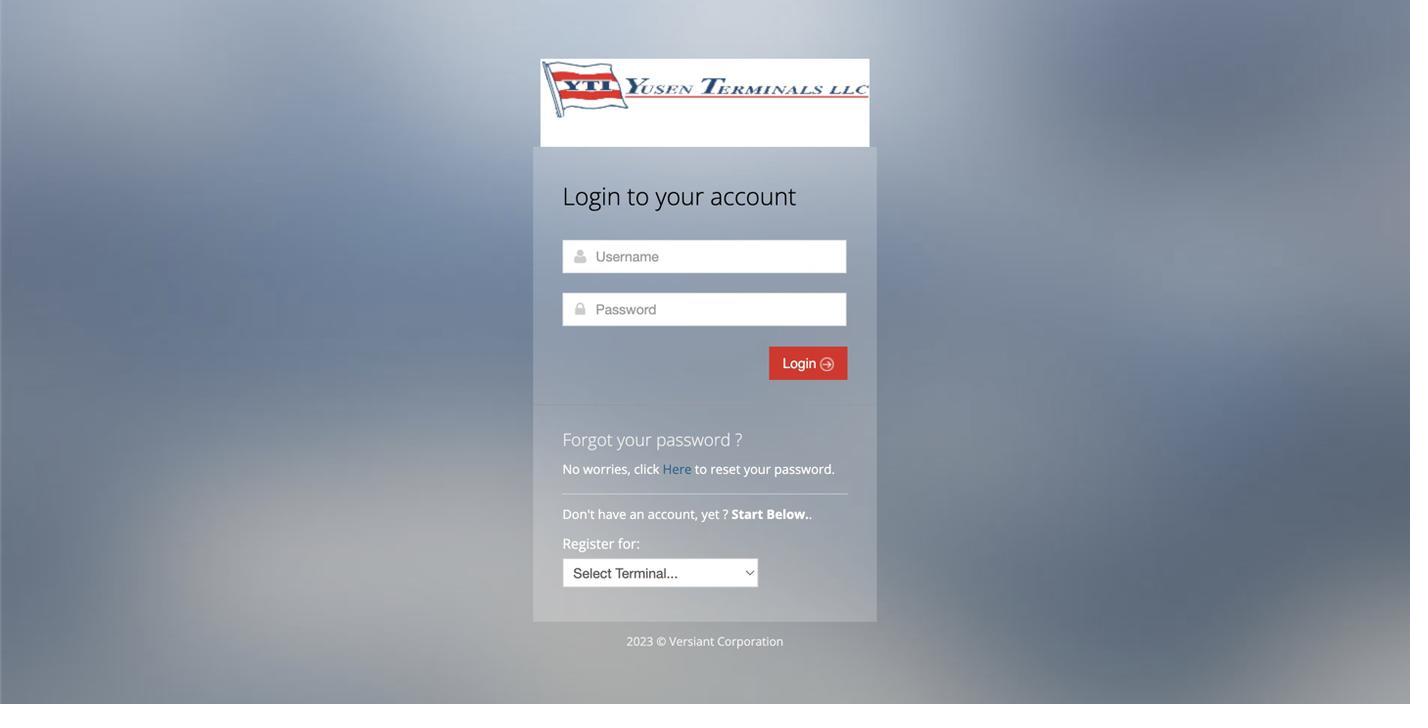 Task type: locate. For each thing, give the bounding box(es) containing it.
your right reset
[[744, 460, 771, 478]]

2 horizontal spatial your
[[744, 460, 771, 478]]

0 horizontal spatial ?
[[723, 505, 728, 523]]

to inside forgot your password ? no worries, click here to reset your password.
[[695, 460, 707, 478]]

? up reset
[[735, 428, 742, 451]]

1 vertical spatial ?
[[723, 505, 728, 523]]

? right the yet
[[723, 505, 728, 523]]

to right here
[[695, 460, 707, 478]]

login for login
[[783, 355, 820, 371]]

register for:
[[563, 534, 640, 553]]

login inside button
[[783, 355, 820, 371]]

an
[[630, 505, 645, 523]]

your up 'username' 'text field'
[[656, 180, 704, 212]]

0 vertical spatial your
[[656, 180, 704, 212]]

1 vertical spatial your
[[617, 428, 652, 451]]

0 horizontal spatial login
[[563, 180, 621, 212]]

0 vertical spatial to
[[627, 180, 649, 212]]

don't
[[563, 505, 595, 523]]

have
[[598, 505, 626, 523]]

0 vertical spatial login
[[563, 180, 621, 212]]

to
[[627, 180, 649, 212], [695, 460, 707, 478]]

1 horizontal spatial your
[[656, 180, 704, 212]]

0 horizontal spatial your
[[617, 428, 652, 451]]

your
[[656, 180, 704, 212], [617, 428, 652, 451], [744, 460, 771, 478]]

Password password field
[[563, 293, 847, 326]]

no
[[563, 460, 580, 478]]

below.
[[767, 505, 809, 523]]

1 vertical spatial to
[[695, 460, 707, 478]]

1 horizontal spatial login
[[783, 355, 820, 371]]

don't have an account, yet ? start below. .
[[563, 505, 816, 523]]

for:
[[618, 534, 640, 553]]

?
[[735, 428, 742, 451], [723, 505, 728, 523]]

to up 'username' 'text field'
[[627, 180, 649, 212]]

login for login to your account
[[563, 180, 621, 212]]

0 horizontal spatial to
[[627, 180, 649, 212]]

1 horizontal spatial to
[[695, 460, 707, 478]]

your up click at the left
[[617, 428, 652, 451]]

1 vertical spatial login
[[783, 355, 820, 371]]

login
[[563, 180, 621, 212], [783, 355, 820, 371]]

swapright image
[[820, 357, 834, 371]]

forgot
[[563, 428, 613, 451]]

1 horizontal spatial ?
[[735, 428, 742, 451]]

here
[[663, 460, 692, 478]]

corporation
[[717, 633, 784, 649]]

password.
[[774, 460, 835, 478]]

0 vertical spatial ?
[[735, 428, 742, 451]]

start
[[732, 505, 763, 523]]

login to your account
[[563, 180, 796, 212]]



Task type: describe. For each thing, give the bounding box(es) containing it.
2 vertical spatial your
[[744, 460, 771, 478]]

.
[[809, 505, 812, 523]]

2023 © versiant corporation
[[627, 633, 784, 649]]

user image
[[572, 249, 588, 264]]

forgot your password ? no worries, click here to reset your password.
[[563, 428, 835, 478]]

login button
[[769, 347, 848, 380]]

click
[[634, 460, 659, 478]]

2023
[[627, 633, 653, 649]]

versiant
[[669, 633, 714, 649]]

Username text field
[[563, 240, 847, 273]]

yet
[[702, 505, 720, 523]]

register
[[563, 534, 614, 553]]

reset
[[710, 460, 741, 478]]

here link
[[663, 460, 692, 478]]

password
[[656, 428, 731, 451]]

worries,
[[583, 460, 631, 478]]

? inside forgot your password ? no worries, click here to reset your password.
[[735, 428, 742, 451]]

lock image
[[572, 302, 588, 317]]

account
[[710, 180, 796, 212]]

account,
[[648, 505, 698, 523]]

©
[[657, 633, 666, 649]]



